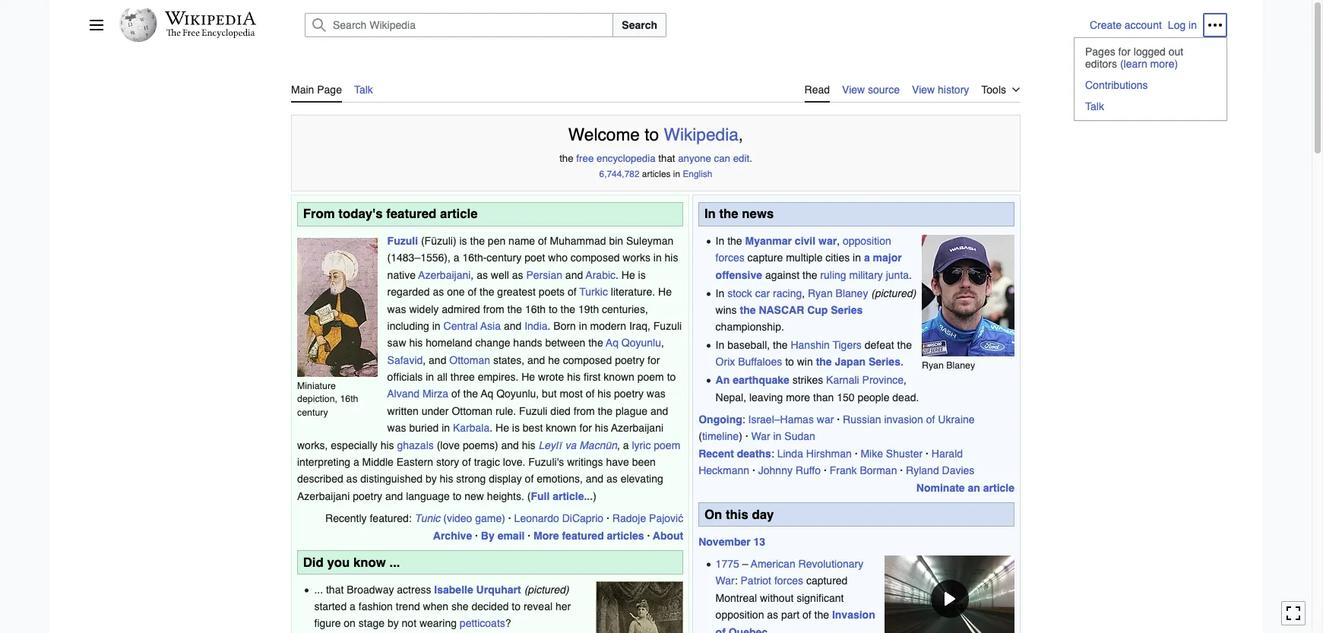 Task type: locate. For each thing, give the bounding box(es) containing it.
and inside the aq qoyunlu , safavid , and ottoman
[[429, 354, 446, 366]]

of left ukraine
[[926, 413, 935, 426]]

suleyman
[[626, 235, 674, 247]]

was inside literature. he was widely admired from the 16th to the 19th centuries, including in
[[387, 303, 406, 315]]

1 vertical spatial opposition
[[716, 609, 764, 621]]

composed up first
[[563, 354, 612, 366]]

source
[[868, 84, 900, 96]]

0 horizontal spatial ryan
[[808, 287, 833, 299]]

by up language
[[425, 473, 437, 485]]

the inside captured montreal without significant opposition as part of the
[[814, 609, 829, 621]]

and down writings
[[586, 473, 604, 485]]

pages
[[1085, 46, 1115, 58]]

1 horizontal spatial by
[[425, 473, 437, 485]]

–
[[742, 558, 748, 570]]

ruffo
[[796, 465, 821, 477]]

figure
[[314, 617, 341, 630]]

johnny ruffo link
[[758, 465, 821, 477]]

1 horizontal spatial talk link
[[1075, 96, 1227, 117]]

as down without
[[767, 609, 778, 621]]

2 view from the left
[[912, 84, 935, 96]]

from up central asia and india
[[483, 303, 504, 315]]

0 horizontal spatial featured
[[386, 206, 437, 221]]

in left the english link
[[673, 169, 680, 179]]

fuzuli link
[[387, 235, 418, 247]]

a inside a major offensive
[[864, 252, 870, 264]]

the down significant
[[814, 609, 829, 621]]

his
[[665, 252, 678, 264], [409, 337, 423, 349], [567, 371, 581, 383], [598, 388, 611, 400], [595, 422, 608, 434], [381, 439, 394, 451], [522, 439, 535, 451], [440, 473, 453, 485]]

of inside invasion of quebec
[[716, 626, 726, 633]]

writings
[[567, 456, 603, 468]]

?
[[505, 617, 511, 630]]

talk link inside personal tools "navigation"
[[1075, 96, 1227, 117]]

0 horizontal spatial (pictured)
[[524, 583, 569, 596]]

described
[[297, 473, 343, 485]]

1 vertical spatial talk
[[1085, 100, 1104, 112]]

wikipedia link
[[664, 125, 739, 144]]

0 vertical spatial known
[[604, 371, 634, 383]]

0 vertical spatial ottoman
[[449, 354, 490, 366]]

1 vertical spatial (
[[527, 490, 531, 502]]

fuzuli's
[[528, 456, 564, 468]]

1 vertical spatial poem
[[654, 439, 680, 451]]

war inside the american revolutionary war
[[716, 575, 735, 587]]

widely
[[409, 303, 439, 315]]

. inside in stock car racing , ryan blaney (pictured) wins the nascar cup series championship. in baseball, the hanshin tigers defeat the orix buffaloes to win the japan series .
[[901, 356, 903, 368]]

0 horizontal spatial from
[[483, 303, 504, 315]]

view left history
[[912, 84, 935, 96]]

. inside . born in modern iraq, fuzuli saw his homeland change hands between the
[[548, 320, 551, 332]]

0 vertical spatial composed
[[571, 252, 620, 264]]

poetry
[[615, 354, 645, 366], [614, 388, 644, 400], [353, 490, 382, 502]]

. up "province"
[[901, 356, 903, 368]]

1 horizontal spatial from
[[574, 405, 595, 417]]

:
[[742, 413, 745, 426], [771, 447, 774, 460], [735, 575, 738, 587]]

aq inside the aq qoyunlu , safavid , and ottoman
[[606, 337, 619, 349]]

1 horizontal spatial aq
[[606, 337, 619, 349]]

( inside ghazals (love poems) and his leylī va macnūn , a lyric poem interpreting a middle eastern story of tragic love. fuzuli's writings have been described as distinguished by his strong display of emotions, and as elevating azerbaijani poetry and language to new heights. (
[[527, 490, 531, 502]]

to inside states, and he composed poetry for officials in all three empires. he wrote his first known poem to alvand mirza
[[667, 371, 676, 383]]

in down 'english'
[[704, 206, 716, 221]]

in left all
[[426, 371, 434, 383]]

1 vertical spatial azerbaijani
[[611, 422, 663, 434]]

century inside 'miniature depiction, 16th century'
[[297, 406, 328, 418]]

1 vertical spatial ryan
[[922, 359, 944, 371]]

azerbaijani up one
[[418, 269, 471, 281]]

an earthquake strikes karnali province
[[716, 374, 904, 386]]

0 vertical spatial for
[[1118, 46, 1131, 58]]

1 view from the left
[[842, 84, 865, 96]]

2 vertical spatial azerbaijani
[[297, 490, 350, 502]]

in down israel–hamas
[[773, 430, 782, 443]]

in inside ) is the pen name of muhammad bin suleyman (1483–1556), a 16th-century poet who composed works in his native
[[653, 252, 662, 264]]

her
[[555, 600, 571, 613]]

isabelle urquhart link
[[434, 583, 521, 596]]

1 vertical spatial )
[[593, 490, 596, 502]]

play video image
[[931, 580, 969, 618]]

1 vertical spatial blaney
[[946, 359, 975, 371]]

view source
[[842, 84, 900, 96]]

in the news
[[704, 206, 774, 221]]

(
[[421, 235, 425, 247], [527, 490, 531, 502]]

a up military
[[864, 252, 870, 264]]

emotions,
[[537, 473, 583, 485]]

war down 1775 link
[[716, 575, 735, 587]]

2 horizontal spatial fuzuli
[[653, 320, 682, 332]]

in right log
[[1189, 19, 1197, 31]]

azerbaijani , as well as persian and arabic
[[418, 269, 616, 281]]

0 vertical spatial 16th
[[525, 303, 546, 315]]

american revolutionary war
[[716, 558, 863, 587]]

0 vertical spatial blaney
[[836, 287, 868, 299]]

1 horizontal spatial blaney
[[946, 359, 975, 371]]

depiction,
[[297, 393, 337, 405]]

he up qoyunlu,
[[522, 371, 535, 383]]

english
[[683, 169, 712, 179]]

from
[[483, 303, 504, 315], [574, 405, 595, 417]]

view left the source
[[842, 84, 865, 96]]

1 horizontal spatial century
[[487, 252, 522, 264]]

1 vertical spatial forces
[[774, 575, 803, 587]]

the left free
[[559, 153, 574, 165]]

0 vertical spatial is
[[459, 235, 467, 247]]

the left news
[[719, 206, 738, 221]]

. up literature.
[[616, 269, 619, 281]]

1 vertical spatial series
[[869, 356, 901, 368]]

muhammad
[[550, 235, 606, 247]]

can
[[714, 153, 730, 165]]

1 horizontal spatial 16th
[[525, 303, 546, 315]]

the left plague
[[598, 405, 613, 417]]

to inside literature. he was widely admired from the 16th to the 19th centuries, including in
[[549, 303, 558, 315]]

poem inside ghazals (love poems) and his leylī va macnūn , a lyric poem interpreting a middle eastern story of tragic love. fuzuli's writings have been described as distinguished by his strong display of emotions, and as elevating azerbaijani poetry and language to new heights. (
[[654, 439, 680, 451]]

war up deaths
[[751, 430, 770, 443]]

talk link right page
[[354, 75, 373, 101]]

0 horizontal spatial )
[[453, 235, 456, 247]]

fuzuli ( füzuli
[[387, 235, 453, 247]]

view for view history
[[912, 84, 935, 96]]

mike shuster
[[861, 447, 923, 460]]

0 horizontal spatial talk link
[[354, 75, 373, 101]]

talk down contributions
[[1085, 100, 1104, 112]]

1 vertical spatial that
[[326, 583, 344, 596]]

1 vertical spatial ottoman
[[452, 405, 493, 417]]

0 horizontal spatial article
[[440, 206, 478, 221]]

0 vertical spatial :
[[742, 413, 745, 426]]

patriot forces link
[[741, 575, 803, 587]]

(pictured) up reveal
[[524, 583, 569, 596]]

: up montreal
[[735, 575, 738, 587]]

the down 'well'
[[480, 286, 494, 298]]

blaney inside in stock car racing , ryan blaney (pictured) wins the nascar cup series championship. in baseball, the hanshin tigers defeat the orix buffaloes to win the japan series .
[[836, 287, 868, 299]]

16th inside literature. he was widely admired from the 16th to the 19th centuries, including in
[[525, 303, 546, 315]]

1 horizontal spatial (pictured)
[[871, 287, 916, 299]]

0 horizontal spatial by
[[388, 617, 399, 630]]

1 vertical spatial :
[[771, 447, 774, 460]]

recently
[[325, 512, 367, 525]]

in up orix on the bottom of the page
[[716, 339, 724, 351]]

japan
[[835, 356, 866, 368]]

1 horizontal spatial view
[[912, 84, 935, 96]]

aq down empires.
[[481, 388, 493, 400]]

0 horizontal spatial war
[[716, 575, 735, 587]]

of up poet
[[538, 235, 547, 247]]

for inside states, and he composed poetry for officials in all three empires. he wrote his first known poem to alvand mirza
[[648, 354, 660, 366]]

in inside literature. he was widely admired from the 16th to the 19th centuries, including in
[[432, 320, 441, 332]]

to down poets
[[549, 303, 558, 315]]

: patriot forces
[[735, 575, 803, 587]]

0 vertical spatial azerbaijani
[[418, 269, 471, 281]]

is up 16th-
[[459, 235, 467, 247]]

(pictured) inside in stock car racing , ryan blaney (pictured) wins the nascar cup series championship. in baseball, the hanshin tigers defeat the orix buffaloes to win the japan series .
[[871, 287, 916, 299]]

talk link down contributions
[[1075, 96, 1227, 117]]

and left "he"
[[527, 354, 545, 366]]

in for in the myanmar civil war ,
[[716, 235, 724, 247]]

1 vertical spatial (pictured)
[[524, 583, 569, 596]]

a inside ... that  broadway actress isabelle urquhart (pictured) started a fashion trend when she decided to reveal her figure on stage by not wearing
[[350, 600, 356, 613]]

, inside in stock car racing , ryan blaney (pictured) wins the nascar cup series championship. in baseball, the hanshin tigers defeat the orix buffaloes to win the japan series .
[[802, 287, 805, 299]]

in inside . born in modern iraq, fuzuli saw his homeland change hands between the
[[579, 320, 587, 332]]

1 horizontal spatial opposition
[[843, 235, 891, 247]]

. right military
[[909, 269, 912, 281]]

) up dicaprio at the bottom left of the page
[[593, 490, 596, 502]]

miniature depiction, 16th century image
[[297, 238, 378, 377]]

qoyunlu,
[[496, 388, 539, 400]]

. inside the free encyclopedia that anyone can edit . 6,744,782 articles in english
[[749, 153, 752, 165]]

0 horizontal spatial (
[[421, 235, 425, 247]]

november 13
[[699, 535, 765, 548]]

his down suleyman
[[665, 252, 678, 264]]

1 horizontal spatial known
[[604, 371, 634, 383]]

talk inside personal tools "navigation"
[[1085, 100, 1104, 112]]

0 horizontal spatial forces
[[716, 252, 745, 264]]

article up füzuli
[[440, 206, 478, 221]]

an
[[968, 482, 980, 494]]

in up the (love
[[442, 422, 450, 434]]

in inside personal tools "navigation"
[[1189, 19, 1197, 31]]

native
[[387, 269, 416, 281]]

including
[[387, 320, 429, 332]]

1 vertical spatial war
[[716, 575, 735, 587]]

of inside ) is the pen name of muhammad bin suleyman (1483–1556), a 16th-century poet who composed works in his native
[[538, 235, 547, 247]]

is inside . he is regarded as one of the greatest poets of
[[638, 269, 646, 281]]

he
[[622, 269, 635, 281], [658, 286, 672, 298], [522, 371, 535, 383], [496, 422, 509, 434]]

he for . he is regarded as one of the greatest poets of
[[622, 269, 635, 281]]

was up plague
[[647, 388, 666, 400]]

1 vertical spatial century
[[297, 406, 328, 418]]

invasion of quebec
[[716, 609, 875, 633]]

,
[[739, 125, 743, 144], [837, 235, 840, 247], [471, 269, 474, 281], [802, 287, 805, 299], [661, 337, 664, 349], [423, 354, 426, 366], [904, 374, 907, 386], [617, 439, 620, 451]]

and down who
[[565, 269, 583, 281]]

articles
[[642, 169, 671, 179], [607, 529, 644, 542]]

0 horizontal spatial azerbaijani
[[297, 490, 350, 502]]

defeat
[[865, 339, 894, 351]]

0 vertical spatial from
[[483, 303, 504, 315]]

learn more link
[[1120, 58, 1178, 70]]

2 horizontal spatial is
[[638, 269, 646, 281]]

0 vertical spatial featured
[[386, 206, 437, 221]]

2 vertical spatial for
[[579, 422, 592, 434]]

0 horizontal spatial more
[[786, 391, 810, 403]]

1 vertical spatial is
[[638, 269, 646, 281]]

series down ryan blaney link
[[831, 304, 863, 316]]

known inside states, and he composed poetry for officials in all three empires. he wrote his first known poem to alvand mirza
[[604, 371, 634, 383]]

he right literature.
[[658, 286, 672, 298]]

he inside literature. he was widely admired from the 16th to the 19th centuries, including in
[[658, 286, 672, 298]]

1 vertical spatial poetry
[[614, 388, 644, 400]]

1 vertical spatial fuzuli
[[653, 320, 682, 332]]

2 horizontal spatial azerbaijani
[[611, 422, 663, 434]]

by left not
[[388, 617, 399, 630]]

from down most
[[574, 405, 595, 417]]

she
[[451, 600, 469, 613]]

poet
[[524, 252, 545, 264]]

ongoing link
[[699, 413, 742, 426]]

for down qoyunlu
[[648, 354, 660, 366]]

poem down qoyunlu
[[637, 371, 664, 383]]

aq down "modern"
[[606, 337, 619, 349]]

he inside . he is best known for his azerbaijani works, especially his
[[496, 422, 509, 434]]

2 vertical spatial poetry
[[353, 490, 382, 502]]

centuries,
[[602, 303, 648, 315]]

is for azerbaijani
[[512, 422, 520, 434]]

broadway
[[347, 583, 394, 596]]

known down died
[[546, 422, 577, 434]]

(pictured) inside ... that  broadway actress isabelle urquhart (pictured) started a fashion trend when she decided to reveal her figure on stage by not wearing
[[524, 583, 569, 596]]

that right ...
[[326, 583, 344, 596]]

for right pages
[[1118, 46, 1131, 58]]

johnny ruffo
[[758, 465, 821, 477]]

israel–hamas war
[[748, 413, 834, 426]]

0 vertical spatial poetry
[[615, 354, 645, 366]]

0 horizontal spatial :
[[735, 575, 738, 587]]

he down rule.
[[496, 422, 509, 434]]

azerbaijani inside . he is best known for his azerbaijani works, especially his
[[611, 422, 663, 434]]

from inside literature. he was widely admired from the 16th to the 19th centuries, including in
[[483, 303, 504, 315]]

in the myanmar civil war ,
[[716, 235, 843, 247]]

isabelle
[[434, 583, 473, 596]]

in up wins
[[716, 287, 724, 299]]

of down the three
[[451, 388, 460, 400]]

forces inside opposition forces
[[716, 252, 745, 264]]

century up 'well'
[[487, 252, 522, 264]]

war down 'than'
[[817, 413, 834, 426]]

1 vertical spatial article
[[983, 482, 1015, 494]]

a left 16th-
[[454, 252, 459, 264]]

poem
[[637, 371, 664, 383], [654, 439, 680, 451]]

in down in the news
[[716, 235, 724, 247]]

azerbaijani up lyric
[[611, 422, 663, 434]]

ottoman inside the aq qoyunlu , safavid , and ottoman
[[449, 354, 490, 366]]

0 horizontal spatial for
[[579, 422, 592, 434]]

of up strong
[[462, 456, 471, 468]]

opposition up quebec
[[716, 609, 764, 621]]

who
[[548, 252, 568, 264]]

ellipsis image
[[1208, 17, 1223, 33]]

0 vertical spatial century
[[487, 252, 522, 264]]

war in sudan
[[751, 430, 815, 443]]

1 vertical spatial known
[[546, 422, 577, 434]]

is left best
[[512, 422, 520, 434]]

1 vertical spatial 16th
[[340, 393, 358, 405]]

poem right lyric
[[654, 439, 680, 451]]

the down greatest
[[507, 303, 522, 315]]

more featured articles
[[534, 529, 644, 542]]

read link
[[805, 75, 830, 103]]

1 horizontal spatial fuzuli
[[519, 405, 548, 417]]

0 horizontal spatial is
[[459, 235, 467, 247]]

poetry inside states, and he composed poetry for officials in all three empires. he wrote his first known poem to alvand mirza
[[615, 354, 645, 366]]

0 horizontal spatial view
[[842, 84, 865, 96]]

0 vertical spatial aq
[[606, 337, 619, 349]]

for inside . he is best known for his azerbaijani works, especially his
[[579, 422, 592, 434]]

0 horizontal spatial opposition
[[716, 609, 764, 621]]

for for . he is best known for his azerbaijani works, especially his
[[579, 422, 592, 434]]

composed
[[571, 252, 620, 264], [563, 354, 612, 366]]

he inside . he is regarded as one of the greatest poets of
[[622, 269, 635, 281]]

baseball,
[[727, 339, 770, 351]]

hanshin
[[791, 339, 830, 351]]

turkic
[[579, 286, 608, 298]]

stock car racing link
[[727, 287, 802, 299]]

anyone can edit link
[[678, 153, 749, 165]]

free link
[[576, 153, 594, 165]]

0 vertical spatial article
[[440, 206, 478, 221]]

as inside captured montreal without significant opposition as part of the
[[767, 609, 778, 621]]

between
[[545, 337, 585, 349]]

wikipedia image
[[165, 11, 256, 25]]

his inside ) is the pen name of muhammad bin suleyman (1483–1556), a 16th-century poet who composed works in his native
[[665, 252, 678, 264]]

0 vertical spatial (pictured)
[[871, 287, 916, 299]]

of left quebec
[[716, 626, 726, 633]]

0 horizontal spatial century
[[297, 406, 328, 418]]

2 horizontal spatial for
[[1118, 46, 1131, 58]]

, inside ghazals (love poems) and his leylī va macnūn , a lyric poem interpreting a middle eastern story of tragic love. fuzuli's writings have been described as distinguished by his strong display of emotions, and as elevating azerbaijani poetry and language to new heights. (
[[617, 439, 620, 451]]

johnny
[[758, 465, 793, 477]]

talk right page
[[354, 84, 373, 96]]

0 vertical spatial articles
[[642, 169, 671, 179]]

of down love.
[[525, 473, 534, 485]]

1 vertical spatial articles
[[607, 529, 644, 542]]

recently featured:
[[325, 512, 415, 525]]

main content containing welcome to
[[285, 68, 1027, 633]]

to left new
[[453, 490, 462, 502]]

is inside ) is the pen name of muhammad bin suleyman (1483–1556), a 16th-century poet who composed works in his native
[[459, 235, 467, 247]]

is inside . he is best known for his azerbaijani works, especially his
[[512, 422, 520, 434]]

central
[[443, 320, 478, 332]]

in down 19th
[[579, 320, 587, 332]]

talk link for contributions
[[1075, 96, 1227, 117]]

miniature depiction, 16th century
[[297, 380, 358, 418]]

0 vertical spatial )
[[453, 235, 456, 247]]

saw
[[387, 337, 406, 349]]

0 vertical spatial by
[[425, 473, 437, 485]]

the up 16th-
[[470, 235, 485, 247]]

0 vertical spatial series
[[831, 304, 863, 316]]

poetry up recently featured:
[[353, 490, 382, 502]]

1 horizontal spatial (
[[527, 490, 531, 502]]

poetry inside ghazals (love poems) and his leylī va macnūn , a lyric poem interpreting a middle eastern story of tragic love. fuzuli's writings have been described as distinguished by his strong display of emotions, and as elevating azerbaijani poetry and language to new heights. (
[[353, 490, 382, 502]]

macnūn
[[579, 439, 617, 451]]

view
[[842, 84, 865, 96], [912, 84, 935, 96]]

he inside states, and he composed poetry for officials in all three empires. he wrote his first known poem to alvand mirza
[[522, 371, 535, 383]]

and up all
[[429, 354, 446, 366]]

0 horizontal spatial blaney
[[836, 287, 868, 299]]

in for in stock car racing , ryan blaney (pictured) wins the nascar cup series championship. in baseball, the hanshin tigers defeat the orix buffaloes to win the japan series .
[[716, 287, 724, 299]]

as left one
[[433, 286, 444, 298]]

radoje pajović link
[[612, 512, 683, 525]]

in down suleyman
[[653, 252, 662, 264]]

1 horizontal spatial azerbaijani
[[418, 269, 471, 281]]

his down first
[[598, 388, 611, 400]]

his inside states, and he composed poetry for officials in all three empires. he wrote his first known poem to alvand mirza
[[567, 371, 581, 383]]

poem inside states, and he composed poetry for officials in all three empires. he wrote his first known poem to alvand mirza
[[637, 371, 664, 383]]

the inside . born in modern iraq, fuzuli saw his homeland change hands between the
[[588, 337, 603, 349]]

to left reveal
[[512, 600, 521, 613]]

by inside ... that  broadway actress isabelle urquhart (pictured) started a fashion trend when she decided to reveal her figure on stage by not wearing
[[388, 617, 399, 630]]

wrote
[[538, 371, 564, 383]]

in down the widely
[[432, 320, 441, 332]]

1 horizontal spatial for
[[648, 354, 660, 366]]

2 vertical spatial :
[[735, 575, 738, 587]]

recent deaths link
[[699, 447, 771, 460]]

in stock car racing , ryan blaney (pictured) wins the nascar cup series championship. in baseball, the hanshin tigers defeat the orix buffaloes to win the japan series .
[[716, 287, 916, 368]]

1 vertical spatial aq
[[481, 388, 493, 400]]

. inside . he is regarded as one of the greatest poets of
[[616, 269, 619, 281]]

1 vertical spatial for
[[648, 354, 660, 366]]

0 vertical spatial fuzuli
[[387, 235, 418, 247]]

main content
[[285, 68, 1027, 633]]

opposition forces
[[716, 235, 891, 264]]

0 vertical spatial opposition
[[843, 235, 891, 247]]

1 horizontal spatial that
[[658, 153, 675, 165]]

a inside ) is the pen name of muhammad bin suleyman (1483–1556), a 16th-century poet who composed works in his native
[[454, 252, 459, 264]]

an earthquake link
[[716, 374, 789, 386]]

1775
[[716, 558, 739, 570]]

1 vertical spatial by
[[388, 617, 399, 630]]

fuzuli right iraq,
[[653, 320, 682, 332]]

that inside the free encyclopedia that anyone can edit . 6,744,782 articles in english
[[658, 153, 675, 165]]

known right first
[[604, 371, 634, 383]]

captured
[[806, 575, 848, 587]]

he for literature. he was widely admired from the 16th to the 19th centuries, including in
[[658, 286, 672, 298]]

ottoman up karbala link
[[452, 405, 493, 417]]

of inside russian invasion of ukraine timeline
[[926, 413, 935, 426]]

(video
[[443, 512, 472, 525]]

and inside of the aq qoyunlu, but most of his poetry was written under ottoman rule. fuzuli died from the plague and was buried in
[[650, 405, 668, 417]]

articles down encyclopedia 'link'
[[642, 169, 671, 179]]

fuzuli up best
[[519, 405, 548, 417]]

16th right depiction,
[[340, 393, 358, 405]]



Task type: describe. For each thing, give the bounding box(es) containing it.
tools
[[981, 84, 1006, 96]]

talk link for main page
[[354, 75, 373, 101]]

1 horizontal spatial )
[[593, 490, 596, 502]]

main page
[[291, 84, 342, 96]]

ukraine
[[938, 413, 975, 426]]

without
[[760, 592, 794, 604]]

deaths
[[737, 447, 771, 460]]

a major offensive link
[[716, 252, 902, 281]]

archive
[[433, 529, 472, 542]]

lyric
[[632, 439, 651, 451]]

the down the multiple
[[803, 269, 817, 281]]

ghazals link
[[397, 439, 434, 451]]

1 horizontal spatial series
[[869, 356, 901, 368]]

as right described at the bottom of page
[[346, 473, 357, 485]]

literature. he was widely admired from the 16th to the 19th centuries, including in
[[387, 286, 672, 332]]

russian
[[843, 413, 881, 426]]

of inside captured montreal without significant opposition as part of the
[[803, 609, 811, 621]]

and right asia
[[504, 320, 522, 332]]

pen
[[488, 235, 506, 247]]

new
[[465, 490, 484, 502]]

that inside ... that  broadway actress isabelle urquhart (pictured) started a fashion trend when she decided to reveal her figure on stage by not wearing
[[326, 583, 344, 596]]

1 horizontal spatial :
[[742, 413, 745, 426]]

and down distinguished
[[385, 490, 403, 502]]

and up love.
[[501, 439, 519, 451]]

story
[[436, 456, 459, 468]]

an
[[716, 374, 730, 386]]

opposition inside opposition forces
[[843, 235, 891, 247]]

the down the three
[[463, 388, 478, 400]]

aq inside of the aq qoyunlu, but most of his poetry was written under ottoman rule. fuzuli died from the plague and was buried in
[[481, 388, 493, 400]]

1 horizontal spatial war
[[751, 430, 770, 443]]

hirshman
[[806, 447, 852, 460]]

his up macnūn
[[595, 422, 608, 434]]

a left lyric
[[623, 439, 629, 451]]

car
[[755, 287, 770, 299]]

. inside . he is best known for his azerbaijani works, especially his
[[490, 422, 493, 434]]

fullscreen image
[[1286, 606, 1301, 621]]

opposition forces link
[[716, 235, 891, 264]]

alvand
[[387, 388, 420, 400]]

ongoing :
[[699, 413, 748, 426]]

especially
[[331, 439, 378, 451]]

fuzuli inside . born in modern iraq, fuzuli saw his homeland change hands between the
[[653, 320, 682, 332]]

his down best
[[522, 439, 535, 451]]

the inside . he is regarded as one of the greatest poets of
[[480, 286, 494, 298]]

ryan blaney in may 2023 image
[[922, 235, 1015, 356]]

tragic
[[474, 456, 500, 468]]

to inside in stock car racing , ryan blaney (pictured) wins the nascar cup series championship. in baseball, the hanshin tigers defeat the orix buffaloes to win the japan series .
[[785, 356, 794, 368]]

mike
[[861, 447, 883, 460]]

aq qoyunlu link
[[606, 337, 661, 349]]

he for . he is best known for his azerbaijani works, especially his
[[496, 422, 509, 434]]

middle
[[362, 456, 394, 468]]

harald
[[932, 447, 963, 460]]

1 vertical spatial war
[[817, 413, 834, 426]]

israel–hamas war link
[[748, 413, 834, 426]]

editors
[[1085, 58, 1117, 70]]

view for view source
[[842, 84, 865, 96]]

orix
[[716, 356, 735, 368]]

encyclopedia
[[597, 153, 656, 165]]

his up middle
[[381, 439, 394, 451]]

menu image
[[89, 17, 104, 33]]

arabic link
[[586, 269, 616, 281]]

2 horizontal spatial :
[[771, 447, 774, 460]]

out
[[1169, 46, 1183, 58]]

as inside . he is regarded as one of the greatest poets of
[[433, 286, 444, 298]]

of right poets
[[568, 286, 577, 298]]

central asia and india
[[443, 320, 548, 332]]

azerbaijani link
[[418, 269, 471, 281]]

create account link
[[1090, 19, 1162, 31]]

game)
[[475, 512, 505, 525]]

. born in modern iraq, fuzuli saw his homeland change hands between the
[[387, 320, 682, 349]]

leylī
[[538, 439, 562, 451]]

1 vertical spatial was
[[647, 388, 666, 400]]

in inside of the aq qoyunlu, but most of his poetry was written under ottoman rule. fuzuli died from the plague and was buried in
[[442, 422, 450, 434]]

his inside of the aq qoyunlu, but most of his poetry was written under ottoman rule. fuzuli died from the plague and was buried in
[[598, 388, 611, 400]]

in up ruling military junta 'link' on the top of the page
[[853, 252, 861, 264]]

azerbaijani inside ghazals (love poems) and his leylī va macnūn , a lyric poem interpreting a middle eastern story of tragic love. fuzuli's writings have been described as distinguished by his strong display of emotions, and as elevating azerbaijani poetry and language to new heights. (
[[297, 490, 350, 502]]

people
[[858, 391, 889, 403]]

fashion
[[359, 600, 393, 613]]

davies
[[942, 465, 975, 477]]

the down hanshin tigers link
[[816, 356, 832, 368]]

as up greatest
[[512, 269, 523, 281]]

in inside the free encyclopedia that anyone can edit . 6,744,782 articles in english
[[673, 169, 680, 179]]

articles inside the free encyclopedia that anyone can edit . 6,744,782 articles in english
[[642, 169, 671, 179]]

from inside of the aq qoyunlu, but most of his poetry was written under ottoman rule. fuzuli died from the plague and was buried in
[[574, 405, 595, 417]]

archive link
[[433, 529, 472, 542]]

on
[[704, 507, 722, 522]]

invasion
[[832, 609, 875, 621]]

wins
[[716, 304, 737, 316]]

for inside pages for logged out editors
[[1118, 46, 1131, 58]]

ghazals (love poems) and his leylī va macnūn , a lyric poem interpreting a middle eastern story of tragic love. fuzuli's writings have been described as distinguished by his strong display of emotions, and as elevating azerbaijani poetry and language to new heights. (
[[297, 439, 680, 502]]

1 horizontal spatial featured
[[562, 529, 604, 542]]

ottoman inside of the aq qoyunlu, but most of his poetry was written under ottoman rule. fuzuli died from the plague and was buried in
[[452, 405, 493, 417]]

) inside ) is the pen name of muhammad bin suleyman (1483–1556), a 16th-century poet who composed works in his native
[[453, 235, 456, 247]]

, inside , nepal, leaving more than 150 people dead.
[[904, 374, 907, 386]]

talk for contributions
[[1085, 100, 1104, 112]]

1 horizontal spatial forces
[[774, 575, 803, 587]]

the free encyclopedia image
[[166, 29, 255, 39]]

. he is best known for his azerbaijani works, especially his
[[297, 422, 663, 451]]

by email link
[[481, 529, 525, 542]]

composed inside states, and he composed poetry for officials in all three empires. he wrote his first known poem to alvand mirza
[[563, 354, 612, 366]]

log
[[1168, 19, 1186, 31]]

1 horizontal spatial article
[[983, 482, 1015, 494]]

anyone
[[678, 153, 711, 165]]

learn
[[1124, 58, 1147, 70]]

states, and he composed poetry for officials in all three empires. he wrote his first known poem to alvand mirza
[[387, 354, 676, 400]]

the right defeat
[[897, 339, 912, 351]]

persian
[[526, 269, 562, 281]]

2 vertical spatial was
[[387, 422, 406, 434]]

Search search field
[[287, 13, 1090, 37]]

to inside ghazals (love poems) and his leylī va macnūn , a lyric poem interpreting a middle eastern story of tragic love. fuzuli's writings have been described as distinguished by his strong display of emotions, and as elevating azerbaijani poetry and language to new heights. (
[[453, 490, 462, 502]]

more inside personal tools "navigation"
[[1150, 58, 1175, 70]]

a major offensive
[[716, 252, 902, 281]]

major
[[873, 252, 902, 264]]

opposition inside captured montreal without significant opposition as part of the
[[716, 609, 764, 621]]

his inside . born in modern iraq, fuzuli saw his homeland change hands between the
[[409, 337, 423, 349]]

isabelle urquhart, c. 1892 image
[[596, 581, 683, 633]]

karnali province link
[[826, 374, 904, 386]]

contributions link
[[1075, 74, 1227, 96]]

full article... link
[[531, 490, 593, 502]]

by inside ghazals (love poems) and his leylī va macnūn , a lyric poem interpreting a middle eastern story of tragic love. fuzuli's writings have been described as distinguished by his strong display of emotions, and as elevating azerbaijani poetry and language to new heights. (
[[425, 473, 437, 485]]

search
[[622, 19, 657, 31]]

wikipedia
[[664, 125, 739, 144]]

6,744,782
[[599, 169, 640, 179]]

the up championship.
[[740, 304, 756, 316]]

16th-
[[462, 252, 487, 264]]

karnali
[[826, 374, 859, 386]]

0 vertical spatial war
[[818, 235, 837, 247]]

composed inside ) is the pen name of muhammad bin suleyman (1483–1556), a 16th-century poet who composed works in his native
[[571, 252, 620, 264]]

pajović
[[649, 512, 683, 525]]

of down first
[[586, 388, 595, 400]]

to up the free encyclopedia that anyone can edit . 6,744,782 articles in english
[[645, 125, 659, 144]]

earthquake
[[733, 374, 789, 386]]

in for in the news
[[704, 206, 716, 221]]

linda
[[777, 447, 803, 460]]

more inside , nepal, leaving more than 150 people dead.
[[786, 391, 810, 403]]

main page link
[[291, 75, 342, 103]]

his down story
[[440, 473, 453, 485]]

leonardo dicaprio link
[[514, 512, 604, 525]]

personal tools navigation
[[1074, 13, 1227, 121]]

english link
[[683, 169, 712, 179]]

lyric poem link
[[632, 439, 680, 451]]

in inside states, and he composed poetry for officials in all three empires. he wrote his first known poem to alvand mirza
[[426, 371, 434, 383]]

turkic link
[[579, 286, 608, 298]]

century inside ) is the pen name of muhammad bin suleyman (1483–1556), a 16th-century poet who composed works in his native
[[487, 252, 522, 264]]

iraq,
[[629, 320, 650, 332]]

email
[[497, 529, 525, 542]]

the down in the news
[[727, 235, 742, 247]]

asia
[[480, 320, 501, 332]]

for for states, and he composed poetry for officials in all three empires. he wrote his first known poem to alvand mirza
[[648, 354, 660, 366]]

cup
[[807, 304, 828, 316]]

greatest
[[497, 286, 536, 298]]

the up buffaloes
[[773, 339, 788, 351]]

ryland davies link
[[906, 465, 975, 477]]

leylī va macnūn link
[[538, 439, 617, 451]]

the inside the free encyclopedia that anyone can edit . 6,744,782 articles in english
[[559, 153, 574, 165]]

Search Wikipedia search field
[[305, 13, 614, 37]]

poets
[[539, 286, 565, 298]]

poetry inside of the aq qoyunlu, but most of his poetry was written under ottoman rule. fuzuli died from the plague and was buried in
[[614, 388, 644, 400]]

a down especially
[[353, 456, 359, 468]]

fuzuli inside of the aq qoyunlu, but most of his poetry was written under ottoman rule. fuzuli died from the plague and was buried in
[[519, 405, 548, 417]]

change
[[475, 337, 510, 349]]

talk for main page
[[354, 84, 373, 96]]

ryan inside in stock car racing , ryan blaney (pictured) wins the nascar cup series championship. in baseball, the hanshin tigers defeat the orix buffaloes to win the japan series .
[[808, 287, 833, 299]]

decided
[[471, 600, 509, 613]]

the up 'born'
[[561, 303, 575, 315]]

view history link
[[912, 75, 969, 101]]

edit
[[733, 153, 749, 165]]

the inside ) is the pen name of muhammad bin suleyman (1483–1556), a 16th-century poet who composed works in his native
[[470, 235, 485, 247]]

radoje
[[612, 512, 646, 525]]

1775 –
[[716, 558, 751, 570]]

love.
[[503, 456, 525, 468]]

and inside states, and he composed poetry for officials in all three empires. he wrote his first known poem to alvand mirza
[[527, 354, 545, 366]]

more
[[534, 529, 559, 542]]

history
[[938, 84, 969, 96]]

of right one
[[468, 286, 477, 298]]

is for the
[[638, 269, 646, 281]]

to inside ... that  broadway actress isabelle urquhart (pictured) started a fashion trend when she decided to reveal her figure on stage by not wearing
[[512, 600, 521, 613]]

harald heckmann
[[699, 447, 963, 477]]

as down have
[[606, 473, 618, 485]]

known inside . he is best known for his azerbaijani works, especially his
[[546, 422, 577, 434]]

1 horizontal spatial ryan
[[922, 359, 944, 371]]

16th inside 'miniature depiction, 16th century'
[[340, 393, 358, 405]]

as left 'well'
[[477, 269, 488, 281]]

0 vertical spatial (
[[421, 235, 425, 247]]

born
[[553, 320, 576, 332]]



Task type: vqa. For each thing, say whether or not it's contained in the screenshot.
the top spaces
no



